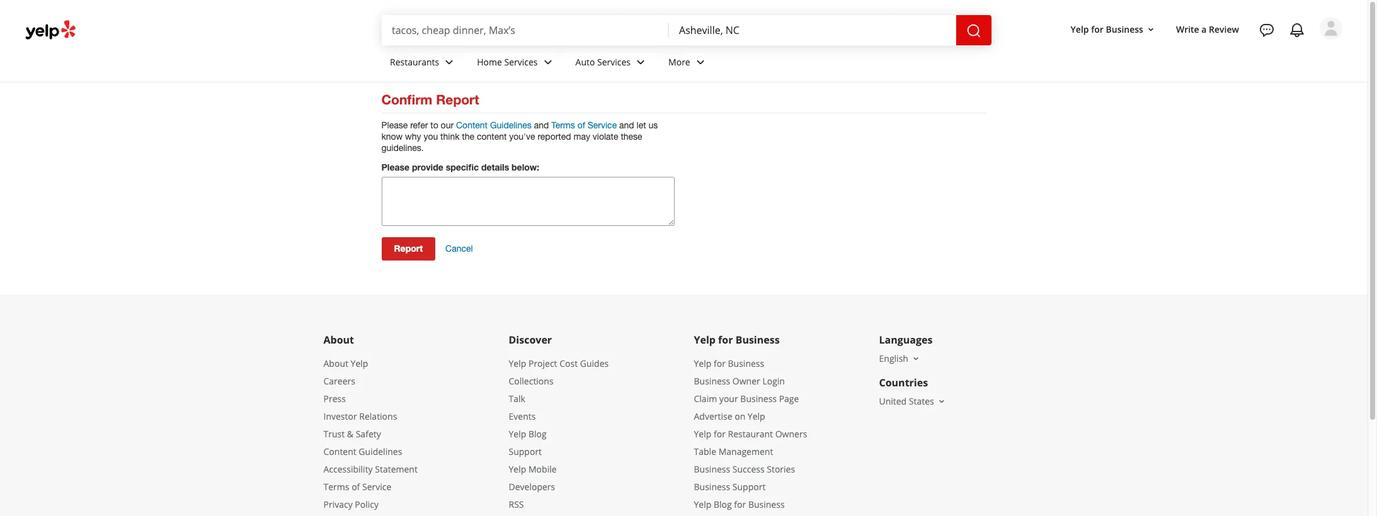 Task type: describe. For each thing, give the bounding box(es) containing it.
careers
[[323, 375, 355, 387]]

page
[[779, 393, 799, 405]]

you
[[424, 132, 438, 142]]

blog inside yelp for business business owner login claim your business page advertise on yelp yelp for restaurant owners table management business success stories business support yelp blog for business
[[714, 499, 732, 511]]

relations
[[359, 411, 397, 423]]

more link
[[658, 45, 718, 82]]

home services link
[[467, 45, 565, 82]]

investor relations link
[[323, 411, 397, 423]]

none field find
[[392, 23, 659, 37]]

about for about yelp careers press investor relations trust & safety content guidelines accessibility statement terms of service privacy policy
[[323, 358, 348, 370]]

united states button
[[879, 396, 947, 408]]

your
[[719, 393, 738, 405]]

restaurants
[[390, 56, 439, 68]]

24 chevron down v2 image for home services
[[540, 55, 555, 70]]

details
[[481, 162, 509, 173]]

cancel
[[445, 244, 473, 254]]

services for auto services
[[597, 56, 631, 68]]

cj b. image
[[1320, 17, 1342, 40]]

1 vertical spatial yelp for business
[[694, 333, 780, 347]]

please for please provide specific details below:
[[381, 162, 410, 173]]

about yelp link
[[323, 358, 368, 370]]

auto services link
[[565, 45, 658, 82]]

these
[[621, 132, 642, 142]]

yelp mobile link
[[509, 464, 557, 476]]

support inside "yelp project cost guides collections talk events yelp blog support yelp mobile developers rss"
[[509, 446, 542, 458]]

login
[[763, 375, 785, 387]]

violate
[[593, 132, 618, 142]]

yelp for restaurant owners link
[[694, 428, 807, 440]]

collections
[[509, 375, 554, 387]]

advertise
[[694, 411, 732, 423]]

Find text field
[[392, 23, 659, 37]]

yelp inside about yelp careers press investor relations trust & safety content guidelines accessibility statement terms of service privacy policy
[[351, 358, 368, 370]]

think
[[440, 132, 460, 142]]

yelp project cost guides collections talk events yelp blog support yelp mobile developers rss
[[509, 358, 609, 511]]

yelp for business business owner login claim your business page advertise on yelp yelp for restaurant owners table management business success stories business support yelp blog for business
[[694, 358, 807, 511]]

languages
[[879, 333, 933, 347]]

cancel link
[[445, 244, 473, 255]]

events link
[[509, 411, 536, 423]]

16 chevron down v2 image for yelp for business
[[1146, 24, 1156, 34]]

please for please refer to our content guidelines and terms of service
[[381, 120, 408, 130]]

services for home services
[[504, 56, 538, 68]]

1 horizontal spatial terms
[[551, 120, 575, 130]]

united states
[[879, 396, 934, 408]]

write a review link
[[1171, 18, 1244, 41]]

review
[[1209, 23, 1239, 35]]

1 vertical spatial content guidelines link
[[323, 446, 402, 458]]

business categories element
[[380, 45, 1342, 82]]

Please provide specific details below: text field
[[381, 177, 674, 226]]

terms inside about yelp careers press investor relations trust & safety content guidelines accessibility statement terms of service privacy policy
[[323, 481, 349, 493]]

yelp inside yelp for business 'button'
[[1071, 23, 1089, 35]]

table
[[694, 446, 716, 458]]

trust
[[323, 428, 345, 440]]

states
[[909, 396, 934, 408]]

developers
[[509, 481, 555, 493]]

table management link
[[694, 446, 773, 458]]

privacy policy link
[[323, 499, 379, 511]]

restaurant
[[728, 428, 773, 440]]

guides
[[580, 358, 609, 370]]

english
[[879, 353, 908, 365]]

blog inside "yelp project cost guides collections talk events yelp blog support yelp mobile developers rss"
[[529, 428, 547, 440]]

business support link
[[694, 481, 766, 493]]

about for about
[[323, 333, 354, 347]]

service inside about yelp careers press investor relations trust & safety content guidelines accessibility statement terms of service privacy policy
[[362, 481, 391, 493]]

discover
[[509, 333, 552, 347]]

the
[[462, 132, 474, 142]]

for inside 'button'
[[1091, 23, 1104, 35]]

us
[[649, 120, 658, 130]]

policy
[[355, 499, 379, 511]]

of inside about yelp careers press investor relations trust & safety content guidelines accessibility statement terms of service privacy policy
[[352, 481, 360, 493]]

write
[[1176, 23, 1199, 35]]

united
[[879, 396, 907, 408]]

on
[[735, 411, 745, 423]]

accessibility
[[323, 464, 373, 476]]

press link
[[323, 393, 346, 405]]

privacy
[[323, 499, 353, 511]]

rss link
[[509, 499, 524, 511]]

24 chevron down v2 image
[[693, 55, 708, 70]]

auto
[[576, 56, 595, 68]]

safety
[[356, 428, 381, 440]]

owners
[[775, 428, 807, 440]]

home
[[477, 56, 502, 68]]

write a review
[[1176, 23, 1239, 35]]

business success stories link
[[694, 464, 795, 476]]

a
[[1202, 23, 1207, 35]]



Task type: locate. For each thing, give the bounding box(es) containing it.
yelp for business button
[[1066, 18, 1161, 41]]

0 vertical spatial blog
[[529, 428, 547, 440]]

why
[[405, 132, 421, 142]]

1 vertical spatial report
[[394, 243, 423, 254]]

and up reported
[[534, 120, 549, 130]]

and
[[534, 120, 549, 130], [619, 120, 634, 130]]

notifications image
[[1290, 23, 1305, 38]]

0 vertical spatial content
[[456, 120, 488, 130]]

0 horizontal spatial terms of service link
[[323, 481, 391, 493]]

none field up 'business categories' element
[[679, 23, 946, 37]]

16 chevron down v2 image down the languages
[[911, 354, 921, 364]]

0 horizontal spatial and
[[534, 120, 549, 130]]

0 vertical spatial terms
[[551, 120, 575, 130]]

project
[[529, 358, 557, 370]]

0 vertical spatial of
[[577, 120, 585, 130]]

0 horizontal spatial 24 chevron down v2 image
[[442, 55, 457, 70]]

2 and from the left
[[619, 120, 634, 130]]

mobile
[[529, 464, 557, 476]]

blog
[[529, 428, 547, 440], [714, 499, 732, 511]]

1 vertical spatial please
[[381, 162, 410, 173]]

1 horizontal spatial support
[[733, 481, 766, 493]]

terms of service link up privacy policy link
[[323, 481, 391, 493]]

english button
[[879, 353, 921, 365]]

messages image
[[1259, 23, 1274, 38]]

24 chevron down v2 image for restaurants
[[442, 55, 457, 70]]

services right home
[[504, 56, 538, 68]]

know
[[381, 132, 403, 142]]

0 horizontal spatial content
[[323, 446, 356, 458]]

1 none field from the left
[[392, 23, 659, 37]]

0 vertical spatial terms of service link
[[551, 120, 617, 130]]

1 horizontal spatial blog
[[714, 499, 732, 511]]

service
[[588, 120, 617, 130], [362, 481, 391, 493]]

content guidelines link
[[456, 120, 532, 130], [323, 446, 402, 458]]

24 chevron down v2 image for auto services
[[633, 55, 648, 70]]

0 horizontal spatial report
[[394, 243, 423, 254]]

1 24 chevron down v2 image from the left
[[442, 55, 457, 70]]

yelp blog for business link
[[694, 499, 785, 511]]

support
[[509, 446, 542, 458], [733, 481, 766, 493]]

0 horizontal spatial blog
[[529, 428, 547, 440]]

management
[[719, 446, 773, 458]]

16 chevron down v2 image for english
[[911, 354, 921, 364]]

0 vertical spatial about
[[323, 333, 354, 347]]

0 horizontal spatial guidelines
[[359, 446, 402, 458]]

provide
[[412, 162, 443, 173]]

yelp
[[1071, 23, 1089, 35], [694, 333, 716, 347], [351, 358, 368, 370], [509, 358, 526, 370], [694, 358, 711, 370], [748, 411, 765, 423], [509, 428, 526, 440], [694, 428, 711, 440], [509, 464, 526, 476], [694, 499, 711, 511]]

1 about from the top
[[323, 333, 354, 347]]

1 vertical spatial terms
[[323, 481, 349, 493]]

more
[[668, 56, 690, 68]]

services inside 'link'
[[597, 56, 631, 68]]

confirm
[[381, 92, 432, 108]]

statement
[[375, 464, 418, 476]]

None search field
[[382, 15, 994, 45]]

content up the
[[456, 120, 488, 130]]

claim
[[694, 393, 717, 405]]

and let us know why you think the content you've reported may violate these guidelines.
[[381, 120, 658, 153]]

0 horizontal spatial content guidelines link
[[323, 446, 402, 458]]

2 horizontal spatial 24 chevron down v2 image
[[633, 55, 648, 70]]

16 chevron down v2 image left write
[[1146, 24, 1156, 34]]

terms
[[551, 120, 575, 130], [323, 481, 349, 493]]

1 horizontal spatial of
[[577, 120, 585, 130]]

reported
[[538, 132, 571, 142]]

business inside 'button'
[[1106, 23, 1143, 35]]

2 about from the top
[[323, 358, 348, 370]]

1 please from the top
[[381, 120, 408, 130]]

1 vertical spatial 16 chevron down v2 image
[[911, 354, 921, 364]]

about yelp careers press investor relations trust & safety content guidelines accessibility statement terms of service privacy policy
[[323, 358, 418, 511]]

0 horizontal spatial service
[[362, 481, 391, 493]]

below:
[[512, 162, 539, 173]]

blog up support link
[[529, 428, 547, 440]]

24 chevron down v2 image inside "home services" link
[[540, 55, 555, 70]]

0 vertical spatial report
[[436, 92, 479, 108]]

0 vertical spatial yelp for business
[[1071, 23, 1143, 35]]

restaurants link
[[380, 45, 467, 82]]

0 vertical spatial content guidelines link
[[456, 120, 532, 130]]

for
[[1091, 23, 1104, 35], [718, 333, 733, 347], [714, 358, 726, 370], [714, 428, 726, 440], [734, 499, 746, 511]]

1 vertical spatial blog
[[714, 499, 732, 511]]

you've
[[509, 132, 535, 142]]

support inside yelp for business business owner login claim your business page advertise on yelp yelp for restaurant owners table management business success stories business support yelp blog for business
[[733, 481, 766, 493]]

please
[[381, 120, 408, 130], [381, 162, 410, 173]]

user actions element
[[1061, 16, 1360, 93]]

1 horizontal spatial and
[[619, 120, 634, 130]]

of
[[577, 120, 585, 130], [352, 481, 360, 493]]

1 vertical spatial content
[[323, 446, 356, 458]]

service down accessibility statement link
[[362, 481, 391, 493]]

developers link
[[509, 481, 555, 493]]

and inside and let us know why you think the content you've reported may violate these guidelines.
[[619, 120, 634, 130]]

none field near
[[679, 23, 946, 37]]

talk
[[509, 393, 525, 405]]

content inside about yelp careers press investor relations trust & safety content guidelines accessibility statement terms of service privacy policy
[[323, 446, 356, 458]]

0 horizontal spatial 16 chevron down v2 image
[[911, 354, 921, 364]]

1 vertical spatial guidelines
[[359, 446, 402, 458]]

1 horizontal spatial content
[[456, 120, 488, 130]]

investor
[[323, 411, 357, 423]]

cost
[[560, 358, 578, 370]]

0 vertical spatial guidelines
[[490, 120, 532, 130]]

0 vertical spatial 16 chevron down v2 image
[[1146, 24, 1156, 34]]

terms of service link up may
[[551, 120, 617, 130]]

24 chevron down v2 image right restaurants
[[442, 55, 457, 70]]

1 vertical spatial terms of service link
[[323, 481, 391, 493]]

please down 'guidelines.'
[[381, 162, 410, 173]]

yelp for business link
[[694, 358, 764, 370]]

services right auto
[[597, 56, 631, 68]]

content guidelines link up content
[[456, 120, 532, 130]]

accessibility statement link
[[323, 464, 418, 476]]

report
[[436, 92, 479, 108], [394, 243, 423, 254]]

services
[[504, 56, 538, 68], [597, 56, 631, 68]]

16 chevron down v2 image
[[1146, 24, 1156, 34], [911, 354, 921, 364]]

countries
[[879, 376, 928, 390]]

1 horizontal spatial report
[[436, 92, 479, 108]]

of up privacy policy link
[[352, 481, 360, 493]]

about inside about yelp careers press investor relations trust & safety content guidelines accessibility statement terms of service privacy policy
[[323, 358, 348, 370]]

claim your business page link
[[694, 393, 799, 405]]

guidelines up accessibility statement link
[[359, 446, 402, 458]]

None field
[[392, 23, 659, 37], [679, 23, 946, 37]]

support down yelp blog link
[[509, 446, 542, 458]]

please up the know
[[381, 120, 408, 130]]

specific
[[446, 162, 479, 173]]

guidelines.
[[381, 143, 424, 153]]

service up violate
[[588, 120, 617, 130]]

1 vertical spatial support
[[733, 481, 766, 493]]

of up may
[[577, 120, 585, 130]]

3 24 chevron down v2 image from the left
[[633, 55, 648, 70]]

1 horizontal spatial guidelines
[[490, 120, 532, 130]]

stories
[[767, 464, 795, 476]]

about up careers link
[[323, 358, 348, 370]]

success
[[733, 464, 765, 476]]

about up about yelp "link"
[[323, 333, 354, 347]]

0 horizontal spatial of
[[352, 481, 360, 493]]

support link
[[509, 446, 542, 458]]

may
[[574, 132, 590, 142]]

report left cancel
[[394, 243, 423, 254]]

content
[[456, 120, 488, 130], [323, 446, 356, 458]]

guidelines inside about yelp careers press investor relations trust & safety content guidelines accessibility statement terms of service privacy policy
[[359, 446, 402, 458]]

blog down business support link
[[714, 499, 732, 511]]

0 horizontal spatial terms
[[323, 481, 349, 493]]

guidelines up you've
[[490, 120, 532, 130]]

yelp for business inside 'button'
[[1071, 23, 1143, 35]]

1 and from the left
[[534, 120, 549, 130]]

content down trust
[[323, 446, 356, 458]]

0 horizontal spatial yelp for business
[[694, 333, 780, 347]]

business owner login link
[[694, 375, 785, 387]]

Near text field
[[679, 23, 946, 37]]

report button
[[381, 237, 435, 261]]

1 horizontal spatial service
[[588, 120, 617, 130]]

24 chevron down v2 image
[[442, 55, 457, 70], [540, 55, 555, 70], [633, 55, 648, 70]]

let
[[637, 120, 646, 130]]

1 vertical spatial service
[[362, 481, 391, 493]]

1 horizontal spatial none field
[[679, 23, 946, 37]]

0 vertical spatial support
[[509, 446, 542, 458]]

confirm report
[[381, 92, 479, 108]]

search image
[[966, 23, 982, 38]]

1 vertical spatial of
[[352, 481, 360, 493]]

1 horizontal spatial 24 chevron down v2 image
[[540, 55, 555, 70]]

24 chevron down v2 image inside restaurants link
[[442, 55, 457, 70]]

yelp project cost guides link
[[509, 358, 609, 370]]

terms of service link
[[551, 120, 617, 130], [323, 481, 391, 493]]

0 vertical spatial service
[[588, 120, 617, 130]]

2 please from the top
[[381, 162, 410, 173]]

16 chevron down v2 image inside yelp for business 'button'
[[1146, 24, 1156, 34]]

1 vertical spatial about
[[323, 358, 348, 370]]

and up these
[[619, 120, 634, 130]]

1 services from the left
[[504, 56, 538, 68]]

16 chevron down v2 image inside english popup button
[[911, 354, 921, 364]]

report inside report button
[[394, 243, 423, 254]]

please refer to our content guidelines and terms of service
[[381, 120, 617, 130]]

content
[[477, 132, 507, 142]]

&
[[347, 428, 353, 440]]

0 horizontal spatial services
[[504, 56, 538, 68]]

collections link
[[509, 375, 554, 387]]

press
[[323, 393, 346, 405]]

support down the success
[[733, 481, 766, 493]]

careers link
[[323, 375, 355, 387]]

1 horizontal spatial services
[[597, 56, 631, 68]]

2 none field from the left
[[679, 23, 946, 37]]

report up the our
[[436, 92, 479, 108]]

content guidelines link down safety
[[323, 446, 402, 458]]

24 chevron down v2 image inside "auto services" 'link'
[[633, 55, 648, 70]]

refer
[[410, 120, 428, 130]]

2 services from the left
[[597, 56, 631, 68]]

advertise on yelp link
[[694, 411, 765, 423]]

0 horizontal spatial none field
[[392, 23, 659, 37]]

none field up "home services" link
[[392, 23, 659, 37]]

1 horizontal spatial terms of service link
[[551, 120, 617, 130]]

24 chevron down v2 image left auto
[[540, 55, 555, 70]]

please provide specific details below:
[[381, 162, 539, 173]]

talk link
[[509, 393, 525, 405]]

1 horizontal spatial content guidelines link
[[456, 120, 532, 130]]

24 chevron down v2 image right auto services
[[633, 55, 648, 70]]

home services
[[477, 56, 538, 68]]

16 chevron down v2 image
[[937, 397, 947, 407]]

1 horizontal spatial 16 chevron down v2 image
[[1146, 24, 1156, 34]]

auto services
[[576, 56, 631, 68]]

1 horizontal spatial yelp for business
[[1071, 23, 1143, 35]]

0 vertical spatial please
[[381, 120, 408, 130]]

2 24 chevron down v2 image from the left
[[540, 55, 555, 70]]

our
[[441, 120, 454, 130]]

owner
[[733, 375, 760, 387]]

terms up privacy
[[323, 481, 349, 493]]

terms up reported
[[551, 120, 575, 130]]

0 horizontal spatial support
[[509, 446, 542, 458]]

to
[[430, 120, 438, 130]]

events
[[509, 411, 536, 423]]



Task type: vqa. For each thing, say whether or not it's contained in the screenshot.


